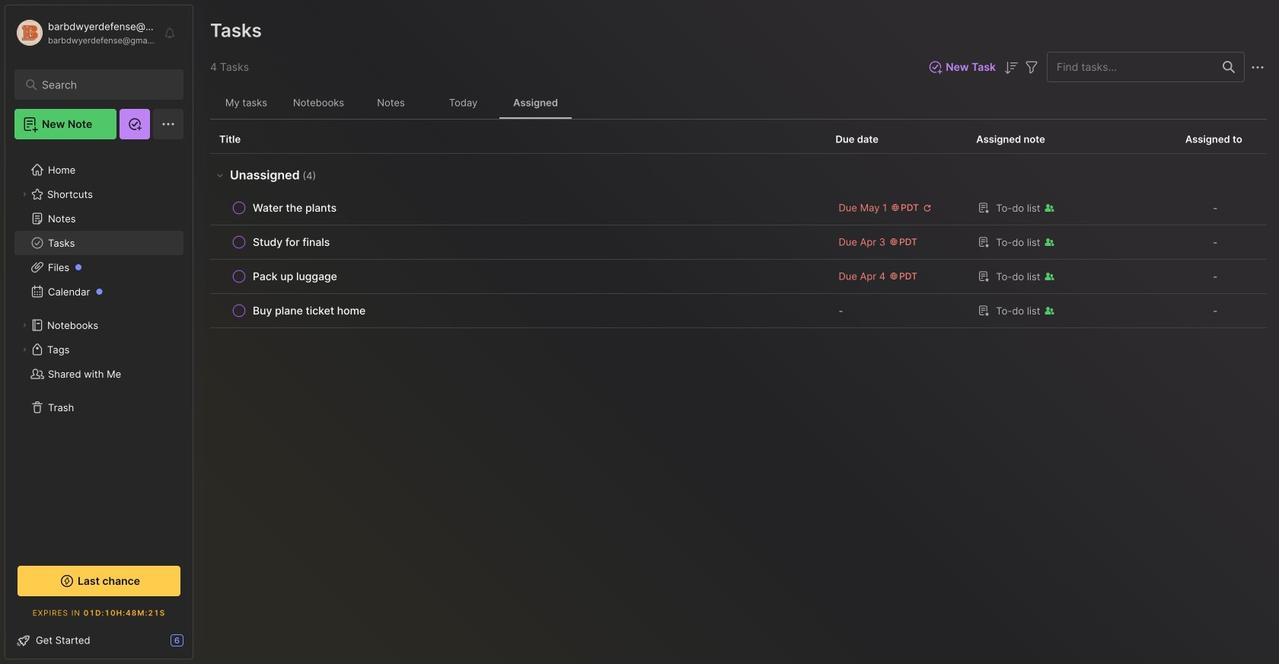 Task type: locate. For each thing, give the bounding box(es) containing it.
expand tags image
[[20, 345, 29, 354]]

row
[[210, 191, 1267, 225], [219, 197, 818, 219], [210, 225, 1267, 260], [219, 232, 818, 253], [210, 260, 1267, 294], [219, 266, 818, 287], [210, 294, 1267, 328], [219, 300, 818, 321]]

Account field
[[14, 18, 155, 48]]

more actions and view options image
[[1249, 58, 1267, 77]]

tree
[[5, 149, 193, 549]]

None search field
[[42, 75, 163, 94]]

tree inside the main element
[[5, 149, 193, 549]]

row group
[[210, 154, 1267, 328]]

Filter tasks field
[[1023, 57, 1041, 77]]

pack up luggage 3 cell
[[253, 269, 337, 284]]

main element
[[0, 0, 198, 664]]



Task type: describe. For each thing, give the bounding box(es) containing it.
click to collapse image
[[192, 636, 204, 654]]

More actions and view options field
[[1245, 57, 1267, 77]]

study for finals 2 cell
[[253, 235, 330, 250]]

none search field inside the main element
[[42, 75, 163, 94]]

collapse unassigned image
[[214, 169, 226, 181]]

Sort tasks by… field
[[1002, 58, 1021, 77]]

filter tasks image
[[1023, 58, 1041, 77]]

expand notebooks image
[[20, 321, 29, 330]]

Find tasks… text field
[[1048, 54, 1214, 80]]

Search text field
[[42, 78, 163, 92]]

buy plane ticket home 4 cell
[[253, 303, 366, 318]]

Help and Learning task checklist field
[[5, 628, 193, 653]]

water the plants 1 cell
[[253, 200, 337, 216]]



Task type: vqa. For each thing, say whether or not it's contained in the screenshot.
TAB LIST
no



